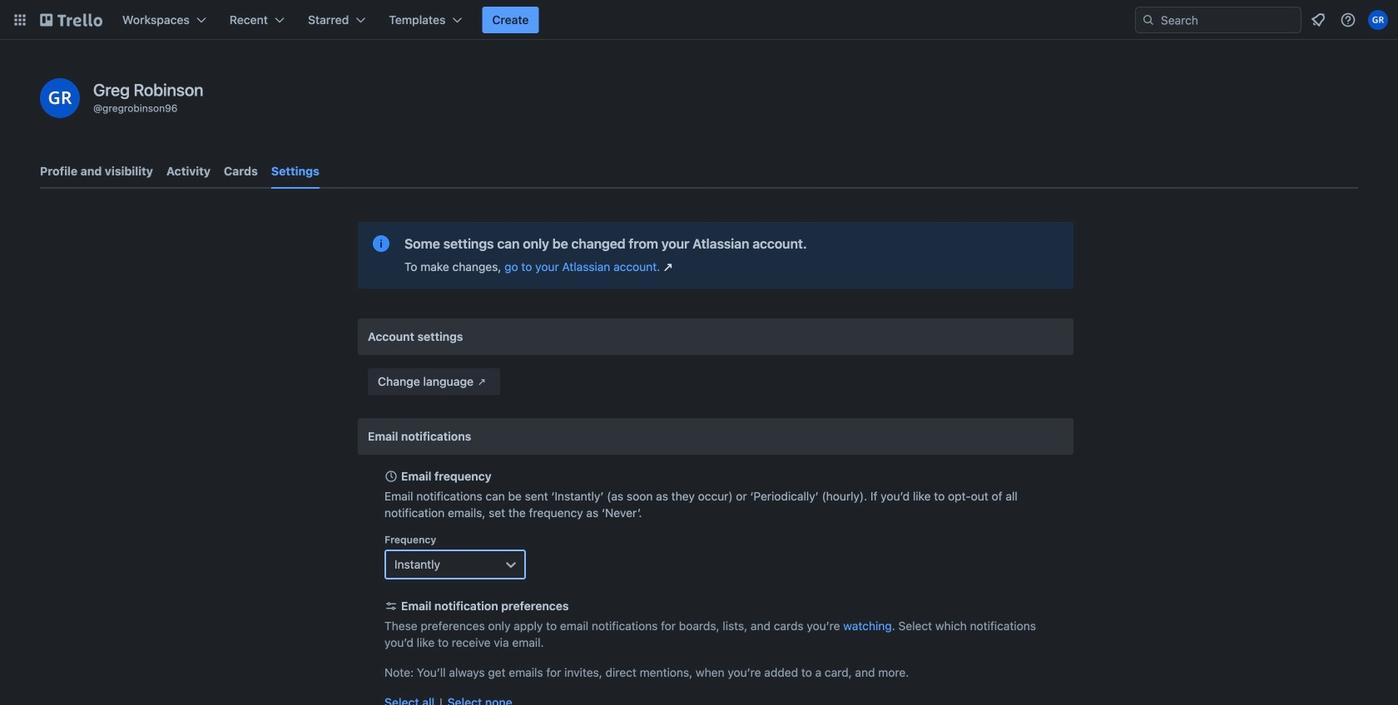 Task type: vqa. For each thing, say whether or not it's contained in the screenshot.
Greg Robinson (gregrobinson96) "image" to the bottom
yes



Task type: describe. For each thing, give the bounding box(es) containing it.
primary element
[[0, 0, 1398, 40]]

open information menu image
[[1340, 12, 1357, 28]]

0 notifications image
[[1308, 10, 1328, 30]]

1 horizontal spatial greg robinson (gregrobinson96) image
[[1368, 10, 1388, 30]]

1 vertical spatial greg robinson (gregrobinson96) image
[[40, 78, 80, 118]]



Task type: locate. For each thing, give the bounding box(es) containing it.
0 vertical spatial greg robinson (gregrobinson96) image
[[1368, 10, 1388, 30]]

greg robinson (gregrobinson96) image
[[1368, 10, 1388, 30], [40, 78, 80, 118]]

Search field
[[1135, 7, 1302, 33]]

greg robinson (gregrobinson96) image right open information menu image
[[1368, 10, 1388, 30]]

greg robinson (gregrobinson96) image down the back to home image
[[40, 78, 80, 118]]

search image
[[1142, 13, 1155, 27]]

sm image
[[474, 374, 490, 390]]

back to home image
[[40, 7, 102, 33]]

0 horizontal spatial greg robinson (gregrobinson96) image
[[40, 78, 80, 118]]



